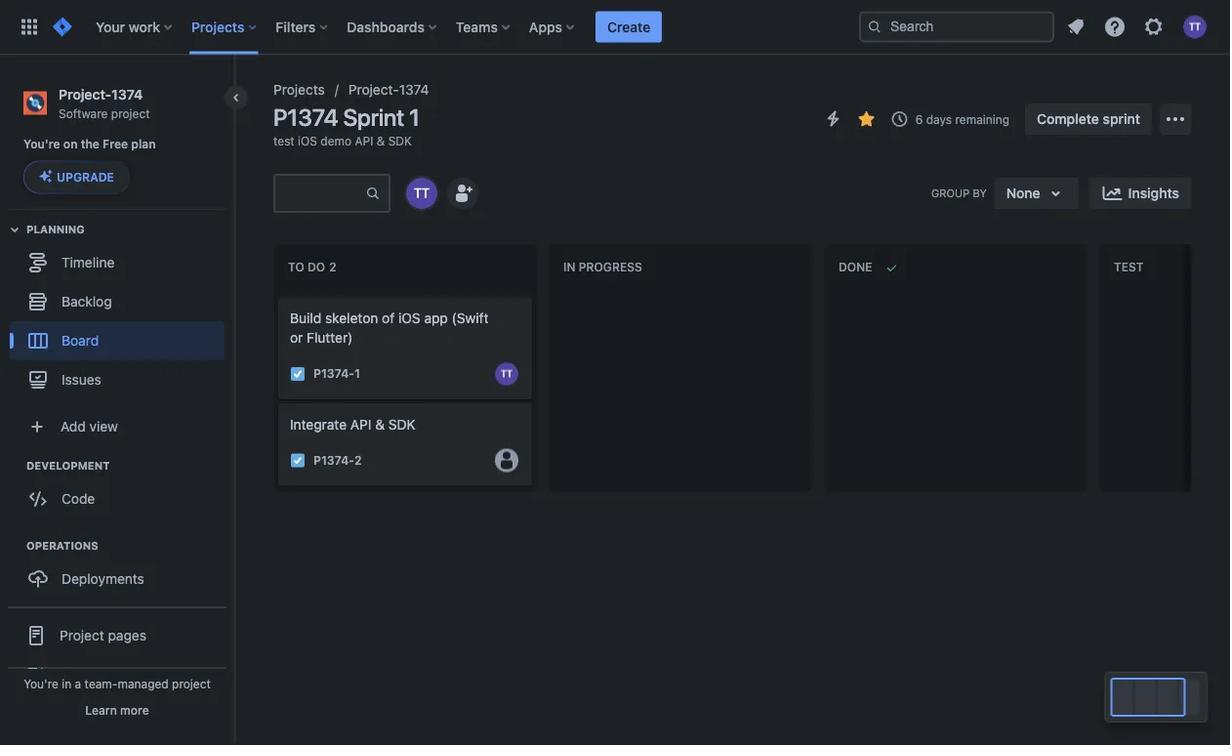 Task type: vqa. For each thing, say whether or not it's contained in the screenshot.
leftmost list
no



Task type: locate. For each thing, give the bounding box(es) containing it.
add people image
[[451, 182, 475, 205]]

p1374- for build
[[314, 367, 354, 381]]

1 horizontal spatial 1
[[409, 104, 420, 131]]

1 horizontal spatial 1374
[[399, 82, 429, 98]]

add
[[61, 418, 86, 434], [60, 668, 85, 684]]

p1374- for integrate
[[314, 454, 354, 467]]

timeline link
[[10, 243, 225, 282]]

filters
[[276, 19, 316, 35]]

0 horizontal spatial projects
[[191, 19, 245, 35]]

you're
[[23, 137, 60, 151], [24, 677, 58, 690]]

none
[[1007, 185, 1041, 201]]

p1374-2 link
[[314, 452, 362, 469]]

deployments
[[62, 570, 144, 586]]

0 vertical spatial &
[[377, 134, 385, 147]]

operations image
[[3, 534, 26, 557]]

appswitcher icon image
[[18, 15, 41, 39]]

your work button
[[90, 11, 180, 42]]

development image
[[3, 453, 26, 477]]

add down project
[[60, 668, 85, 684]]

notifications image
[[1065, 15, 1088, 39]]

1 you're from the top
[[23, 137, 60, 151]]

api inside p1374 sprint 1 test ios demo api & sdk
[[355, 134, 373, 147]]

project-1374 link
[[348, 78, 429, 102]]

1 vertical spatial add
[[60, 668, 85, 684]]

0 vertical spatial ios
[[298, 134, 317, 147]]

planning group
[[10, 221, 233, 405]]

unassigned image
[[495, 449, 519, 472]]

task image for integrate api & sdk
[[290, 453, 306, 468]]

project
[[111, 106, 150, 120], [172, 677, 211, 690]]

view
[[89, 418, 118, 434]]

group by
[[932, 187, 987, 199]]

project- up software
[[59, 86, 111, 102]]

upgrade
[[57, 170, 114, 184]]

project inside project-1374 software project
[[111, 106, 150, 120]]

project- up the sprint
[[348, 82, 399, 98]]

0 vertical spatial sdk
[[388, 134, 412, 147]]

terry turtle image
[[406, 178, 438, 209]]

1 vertical spatial api
[[351, 416, 372, 432]]

1 horizontal spatial project-
[[348, 82, 399, 98]]

projects right work
[[191, 19, 245, 35]]

task image for build skeleton of ios app (swift or flutter)
[[290, 366, 306, 382]]

issues
[[62, 371, 101, 387]]

1 p1374- from the top
[[314, 367, 354, 381]]

0 horizontal spatial 1374
[[111, 86, 143, 102]]

1 vertical spatial p1374-
[[314, 454, 354, 467]]

0 vertical spatial api
[[355, 134, 373, 147]]

project-1374 software project
[[59, 86, 150, 120]]

2 you're from the top
[[24, 677, 58, 690]]

ios inside build skeleton of ios app (swift or flutter)
[[398, 310, 421, 326]]

api down the sprint
[[355, 134, 373, 147]]

search image
[[867, 19, 883, 35]]

project up plan
[[111, 106, 150, 120]]

project right managed
[[172, 677, 211, 690]]

flutter)
[[307, 330, 353, 346]]

group
[[8, 606, 227, 745]]

learn
[[85, 703, 117, 717]]

you're for you're in a team-managed project
[[24, 677, 58, 690]]

projects up p1374
[[273, 82, 325, 98]]

0 vertical spatial p1374-
[[314, 367, 354, 381]]

add inside button
[[60, 668, 85, 684]]

do
[[308, 260, 325, 274]]

project-
[[348, 82, 399, 98], [59, 86, 111, 102]]

upgrade button
[[24, 161, 129, 193]]

p1374-2
[[314, 454, 362, 467]]

1 vertical spatial you're
[[24, 677, 58, 690]]

0 vertical spatial projects
[[191, 19, 245, 35]]

add inside dropdown button
[[61, 418, 86, 434]]

Search this board text field
[[275, 176, 365, 211]]

task image left p1374-2 link
[[290, 453, 306, 468]]

project- inside project-1374 software project
[[59, 86, 111, 102]]

1374 up the sprint
[[399, 82, 429, 98]]

ios down p1374
[[298, 134, 317, 147]]

add left "view"
[[61, 418, 86, 434]]

software
[[59, 106, 108, 120]]

complete
[[1037, 111, 1100, 127]]

1 vertical spatial ios
[[398, 310, 421, 326]]

task image down or
[[290, 366, 306, 382]]

by
[[973, 187, 987, 199]]

complete sprint
[[1037, 111, 1141, 127]]

2 task image from the top
[[290, 453, 306, 468]]

&
[[377, 134, 385, 147], [375, 416, 385, 432]]

0 horizontal spatial project
[[111, 106, 150, 120]]

1 down project-1374 link at the left of the page
[[409, 104, 420, 131]]

board link
[[10, 321, 225, 360]]

0 vertical spatial you're
[[23, 137, 60, 151]]

app
[[424, 310, 448, 326]]

1
[[409, 104, 420, 131], [354, 367, 360, 381]]

automations menu button icon image
[[822, 107, 845, 130]]

0 vertical spatial project
[[111, 106, 150, 120]]

& right integrate
[[375, 416, 385, 432]]

ios
[[298, 134, 317, 147], [398, 310, 421, 326]]

you're in a team-managed project
[[24, 677, 211, 690]]

banner
[[0, 0, 1231, 55]]

learn more
[[85, 703, 149, 717]]

1 vertical spatial task image
[[290, 453, 306, 468]]

assignee: terry turtle image
[[495, 362, 519, 386]]

the
[[81, 137, 100, 151]]

0 vertical spatial task image
[[290, 366, 306, 382]]

integrate
[[290, 416, 347, 432]]

1 vertical spatial sdk
[[389, 416, 416, 432]]

1374 inside project-1374 software project
[[111, 86, 143, 102]]

p1374-1 link
[[314, 365, 360, 382]]

& inside p1374 sprint 1 test ios demo api & sdk
[[377, 134, 385, 147]]

0 horizontal spatial ios
[[298, 134, 317, 147]]

projects inside 'dropdown button'
[[191, 19, 245, 35]]

1 vertical spatial projects
[[273, 82, 325, 98]]

0 horizontal spatial project-
[[59, 86, 111, 102]]

you're left in
[[24, 677, 58, 690]]

1374
[[399, 82, 429, 98], [111, 86, 143, 102]]

you're left the on
[[23, 137, 60, 151]]

0 horizontal spatial 1
[[354, 367, 360, 381]]

1 up integrate api & sdk
[[354, 367, 360, 381]]

2 sdk from the top
[[389, 416, 416, 432]]

api
[[355, 134, 373, 147], [351, 416, 372, 432]]

& down the sprint
[[377, 134, 385, 147]]

p1374
[[273, 104, 338, 131]]

deployments link
[[10, 559, 225, 598]]

ios right of
[[398, 310, 421, 326]]

1 horizontal spatial projects
[[273, 82, 325, 98]]

in
[[564, 260, 576, 274]]

1 sdk from the top
[[388, 134, 412, 147]]

filters button
[[270, 11, 335, 42]]

1 inside p1374 sprint 1 test ios demo api & sdk
[[409, 104, 420, 131]]

group
[[932, 187, 970, 199]]

p1374- down flutter)
[[314, 367, 354, 381]]

on
[[63, 137, 78, 151]]

in progress
[[564, 260, 642, 274]]

you're on the free plan
[[23, 137, 156, 151]]

projects for the projects 'dropdown button'
[[191, 19, 245, 35]]

project- for project-1374 software project
[[59, 86, 111, 102]]

p1374- down integrate
[[314, 454, 354, 467]]

api up 2
[[351, 416, 372, 432]]

1 vertical spatial project
[[172, 677, 211, 690]]

your work
[[96, 19, 160, 35]]

0 vertical spatial add
[[61, 418, 86, 434]]

p1374-
[[314, 367, 354, 381], [314, 454, 354, 467]]

1 horizontal spatial ios
[[398, 310, 421, 326]]

code
[[62, 490, 95, 506]]

0 vertical spatial 1
[[409, 104, 420, 131]]

task image
[[290, 366, 306, 382], [290, 453, 306, 468]]

backlog link
[[10, 282, 225, 321]]

done
[[839, 260, 873, 274]]

1 vertical spatial 1
[[354, 367, 360, 381]]

1 task image from the top
[[290, 366, 306, 382]]

p1374 sprint 1 test ios demo api & sdk
[[273, 104, 420, 147]]

projects for projects link
[[273, 82, 325, 98]]

plan
[[131, 137, 156, 151]]

1374 inside project-1374 link
[[399, 82, 429, 98]]

insights
[[1129, 185, 1180, 201]]

2 p1374- from the top
[[314, 454, 354, 467]]

project-1374
[[348, 82, 429, 98]]

1374 up free
[[111, 86, 143, 102]]



Task type: describe. For each thing, give the bounding box(es) containing it.
backlog
[[62, 293, 112, 309]]

insights image
[[1101, 182, 1125, 205]]

add shortcut
[[60, 668, 141, 684]]

demo
[[321, 134, 352, 147]]

a
[[75, 677, 81, 690]]

dashboards button
[[341, 11, 444, 42]]

work
[[129, 19, 160, 35]]

build skeleton of ios app (swift or flutter)
[[290, 310, 489, 346]]

(swift
[[452, 310, 489, 326]]

to do
[[288, 260, 325, 274]]

projects link
[[273, 78, 325, 102]]

your profile and settings image
[[1184, 15, 1207, 39]]

test
[[1114, 260, 1144, 274]]

1 vertical spatial &
[[375, 416, 385, 432]]

project- for project-1374
[[348, 82, 399, 98]]

project pages
[[60, 627, 146, 643]]

6 days remaining
[[916, 112, 1010, 126]]

sprint
[[1103, 111, 1141, 127]]

your
[[96, 19, 125, 35]]

jira software image
[[51, 15, 74, 39]]

board
[[62, 332, 99, 348]]

development
[[26, 459, 110, 472]]

teams button
[[450, 11, 518, 42]]

help image
[[1104, 15, 1127, 39]]

insights button
[[1090, 178, 1192, 209]]

complete sprint button
[[1026, 104, 1152, 135]]

learn more button
[[85, 702, 149, 718]]

project
[[60, 627, 104, 643]]

planning image
[[3, 217, 26, 241]]

more
[[120, 703, 149, 717]]

create button
[[596, 11, 662, 42]]

1 horizontal spatial project
[[172, 677, 211, 690]]

1374 for project-1374
[[399, 82, 429, 98]]

operations group
[[10, 537, 233, 604]]

create
[[608, 19, 651, 35]]

add shortcut button
[[8, 657, 227, 696]]

none button
[[995, 178, 1080, 209]]

primary element
[[12, 0, 859, 54]]

you're for you're on the free plan
[[23, 137, 60, 151]]

in
[[62, 677, 72, 690]]

jira software image
[[51, 15, 74, 39]]

days
[[927, 112, 952, 126]]

add view button
[[12, 407, 223, 446]]

free
[[103, 137, 128, 151]]

shortcut
[[88, 668, 141, 684]]

add view
[[61, 418, 118, 434]]

or
[[290, 330, 303, 346]]

sdk inside p1374 sprint 1 test ios demo api & sdk
[[388, 134, 412, 147]]

apps button
[[523, 11, 582, 42]]

code link
[[10, 479, 225, 518]]

projects button
[[186, 11, 264, 42]]

p1374-1
[[314, 367, 360, 381]]

Search field
[[859, 11, 1055, 42]]

2
[[354, 454, 362, 467]]

issues link
[[10, 360, 225, 399]]

add for add view
[[61, 418, 86, 434]]

more image
[[1164, 107, 1188, 131]]

to do element
[[288, 260, 340, 274]]

1374 for project-1374 software project
[[111, 86, 143, 102]]

apps
[[529, 19, 563, 35]]

6 days remaining image
[[888, 107, 912, 131]]

test ios demo api & sdk element
[[273, 133, 412, 148]]

add for add shortcut
[[60, 668, 85, 684]]

skeleton
[[325, 310, 378, 326]]

managed
[[118, 677, 169, 690]]

of
[[382, 310, 395, 326]]

ios inside p1374 sprint 1 test ios demo api & sdk
[[298, 134, 317, 147]]

banner containing your work
[[0, 0, 1231, 55]]

6
[[916, 112, 923, 126]]

remaining
[[956, 112, 1010, 126]]

sprint
[[343, 104, 404, 131]]

build
[[290, 310, 322, 326]]

timeline
[[62, 254, 115, 270]]

pages
[[108, 627, 146, 643]]

integrate api & sdk
[[290, 416, 416, 432]]

operations
[[26, 539, 98, 552]]

test
[[273, 134, 295, 147]]

to
[[288, 260, 304, 274]]

settings image
[[1143, 15, 1166, 39]]

group containing project pages
[[8, 606, 227, 745]]

development group
[[10, 457, 233, 524]]

star p1374 board image
[[855, 107, 879, 131]]

dashboards
[[347, 19, 425, 35]]

progress
[[579, 260, 642, 274]]

teams
[[456, 19, 498, 35]]

team-
[[85, 677, 118, 690]]



